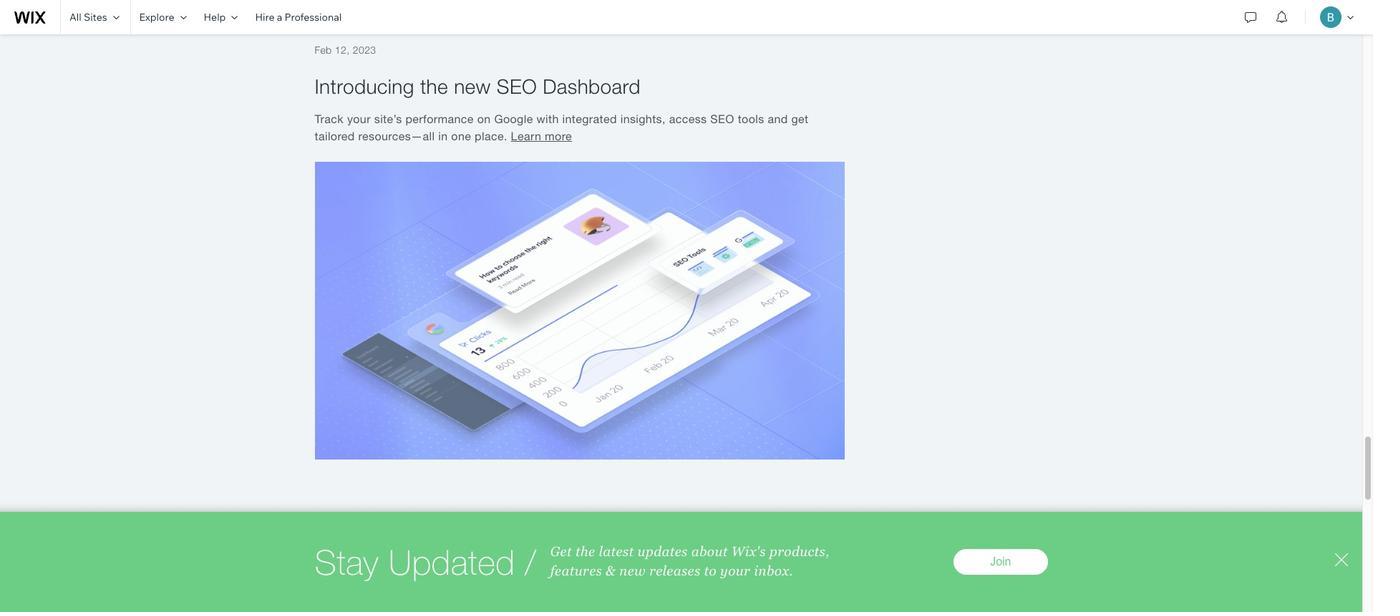 Task type: describe. For each thing, give the bounding box(es) containing it.
hire a professional link
[[247, 0, 350, 34]]

help
[[204, 11, 226, 24]]



Task type: vqa. For each thing, say whether or not it's contained in the screenshot.
Analytics
no



Task type: locate. For each thing, give the bounding box(es) containing it.
professional
[[285, 11, 342, 24]]

all sites
[[69, 11, 107, 24]]

hire a professional
[[255, 11, 342, 24]]

hire
[[255, 11, 275, 24]]

sites
[[84, 11, 107, 24]]

help button
[[195, 0, 247, 34]]

explore
[[139, 11, 174, 24]]

a
[[277, 11, 282, 24]]

all
[[69, 11, 81, 24]]



